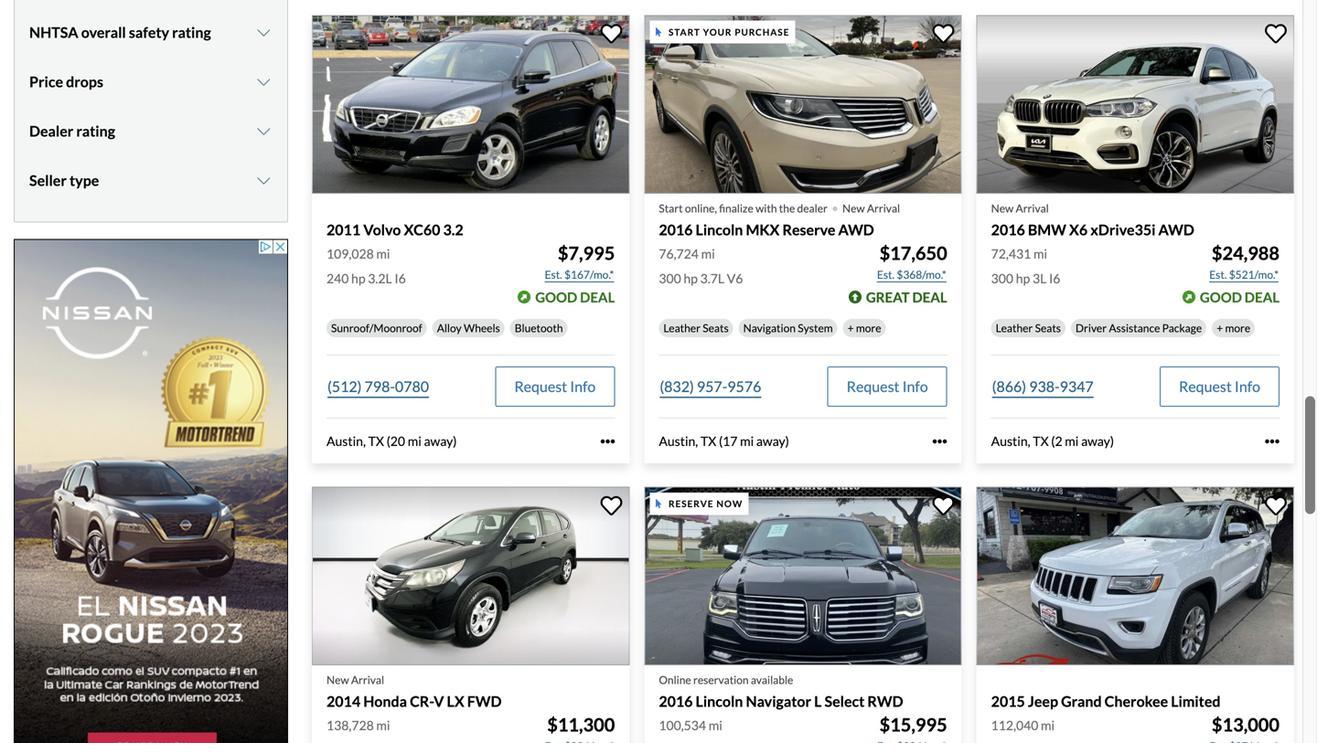 Task type: vqa. For each thing, say whether or not it's contained in the screenshot.
team within the Thank you for the review, Monte. I'm disappointed to hear that we didn't leave you & your daughter with a better impression and sincerely apologize for any disappointment or inconvenience that occurred as a result of this experience. I will make sure this feedback gets addressed with our team and encourage you to contact me directly if you'd like to discuss the situation further. Respectfully, Morgann Hines - Customer Relations Manager - 3038742522
no



Task type: locate. For each thing, give the bounding box(es) containing it.
mi down volvo
[[376, 246, 390, 262]]

arrival inside new arrival 2014 honda cr-v lx fwd
[[351, 674, 384, 687]]

rating inside dealer rating dropdown button
[[76, 122, 115, 140]]

arrival inside start online, finalize with the dealer · new arrival 2016 lincoln mkx reserve awd
[[867, 202, 900, 215]]

request down bluetooth
[[514, 378, 567, 396]]

arrival inside new arrival 2016 bmw x6 xdrive35i awd
[[1016, 202, 1049, 215]]

2 away) from the left
[[756, 434, 789, 449]]

3 request info button from the left
[[1160, 367, 1280, 407]]

2 austin, from the left
[[659, 434, 698, 449]]

new
[[843, 202, 865, 215], [991, 202, 1014, 215], [327, 674, 349, 687]]

1 chevron down image from the top
[[255, 25, 273, 40]]

2015 jeep grand cherokee limited
[[991, 693, 1221, 711]]

request down package
[[1179, 378, 1232, 396]]

300 inside the 72,431 mi 300 hp 3l i6
[[991, 271, 1014, 286]]

hp left the 3l
[[1016, 271, 1030, 286]]

0 horizontal spatial hp
[[351, 271, 366, 286]]

1 seats from the left
[[703, 322, 729, 335]]

new up 72,431
[[991, 202, 1014, 215]]

est. inside $24,988 est. $521/mo.*
[[1210, 268, 1227, 281]]

request info button down great
[[828, 367, 948, 407]]

bluetooth
[[515, 322, 563, 335]]

3 away) from the left
[[1081, 434, 1114, 449]]

leather seats for awd
[[996, 322, 1061, 335]]

1 hp from the left
[[351, 271, 366, 286]]

est. up great
[[877, 268, 895, 281]]

1 horizontal spatial new
[[843, 202, 865, 215]]

mi for 138,728 mi
[[376, 718, 390, 734]]

mouse pointer image left your
[[656, 27, 661, 37]]

grand
[[1061, 693, 1102, 711]]

safety
[[129, 23, 169, 41]]

tx for ·
[[701, 434, 717, 449]]

2016 inside online reservation available 2016 lincoln navigator l select rwd
[[659, 693, 693, 711]]

ellipsis h image
[[933, 434, 948, 449], [1265, 434, 1280, 449]]

request info for awd
[[1179, 378, 1261, 396]]

0780
[[395, 378, 429, 396]]

est. $167/mo.* button
[[544, 266, 615, 284]]

rating right safety
[[172, 23, 211, 41]]

ellipsis h image for awd
[[1265, 434, 1280, 449]]

1 good from the left
[[535, 289, 578, 306]]

purchase
[[735, 27, 790, 38]]

deal down $368/mo.*
[[913, 289, 948, 306]]

0 horizontal spatial est.
[[545, 268, 562, 281]]

start inside start online, finalize with the dealer · new arrival 2016 lincoln mkx reserve awd
[[659, 202, 683, 215]]

chevron down image inside the nhtsa overall safety rating dropdown button
[[255, 25, 273, 40]]

chevron down image for price drops
[[255, 74, 273, 89]]

1 horizontal spatial arrival
[[867, 202, 900, 215]]

request info button down package
[[1160, 367, 1280, 407]]

seller type
[[29, 171, 99, 189]]

+ for ·
[[848, 322, 854, 335]]

0 horizontal spatial away)
[[424, 434, 457, 449]]

bright white clearcoat 2015 jeep grand cherokee limited suv / crossover 4x2 automatic image
[[977, 487, 1295, 666]]

0 horizontal spatial +
[[848, 322, 854, 335]]

1 good deal from the left
[[535, 289, 615, 306]]

navigation system
[[744, 322, 833, 335]]

info for ·
[[903, 378, 928, 396]]

+ for awd
[[1217, 322, 1223, 335]]

request info down great
[[847, 378, 928, 396]]

0 horizontal spatial ellipsis h image
[[933, 434, 948, 449]]

2 horizontal spatial est.
[[1210, 268, 1227, 281]]

mi inside 109,028 mi 240 hp 3.2l i6
[[376, 246, 390, 262]]

good deal for $24,988
[[1200, 289, 1280, 306]]

2 hp from the left
[[684, 271, 698, 286]]

1 horizontal spatial awd
[[1159, 221, 1195, 239]]

2 horizontal spatial tx
[[1033, 434, 1049, 449]]

1 vertical spatial lincoln
[[696, 693, 743, 711]]

mi up the 3l
[[1034, 246, 1048, 262]]

new right "·"
[[843, 202, 865, 215]]

info
[[570, 378, 596, 396], [903, 378, 928, 396], [1235, 378, 1261, 396]]

$13,000
[[1212, 715, 1280, 737]]

online
[[659, 674, 691, 687]]

0 vertical spatial reserve
[[783, 221, 836, 239]]

i6 for $7,995
[[395, 271, 406, 286]]

alloy wheels
[[437, 322, 500, 335]]

0 horizontal spatial austin,
[[327, 434, 366, 449]]

arrival right "·"
[[867, 202, 900, 215]]

+ right the system at the top right of page
[[848, 322, 854, 335]]

1 horizontal spatial leather seats
[[996, 322, 1061, 335]]

+ more for awd
[[1217, 322, 1251, 335]]

0 horizontal spatial good deal
[[535, 289, 615, 306]]

1 deal from the left
[[580, 289, 615, 306]]

3.2
[[443, 221, 464, 239]]

price drops
[[29, 73, 103, 90]]

1 horizontal spatial +
[[1217, 322, 1223, 335]]

cherokee
[[1105, 693, 1168, 711]]

i6 inside 109,028 mi 240 hp 3.2l i6
[[395, 271, 406, 286]]

2 horizontal spatial deal
[[1245, 289, 1280, 306]]

2 horizontal spatial away)
[[1081, 434, 1114, 449]]

mi right '100,534' at bottom right
[[709, 718, 723, 734]]

1 horizontal spatial hp
[[684, 271, 698, 286]]

start for start your purchase
[[669, 27, 701, 38]]

lincoln down the finalize
[[696, 221, 743, 239]]

i6 right the 3l
[[1049, 271, 1061, 286]]

1 horizontal spatial rating
[[172, 23, 211, 41]]

austin, for ·
[[659, 434, 698, 449]]

chevron down image inside dealer rating dropdown button
[[255, 124, 273, 138]]

1 vertical spatial start
[[659, 202, 683, 215]]

$7,995
[[558, 242, 615, 264]]

1 request info button from the left
[[495, 367, 615, 407]]

1 horizontal spatial request
[[847, 378, 900, 396]]

9576
[[728, 378, 762, 396]]

away) right (2
[[1081, 434, 1114, 449]]

arrival up honda
[[351, 674, 384, 687]]

i6 inside the 72,431 mi 300 hp 3l i6
[[1049, 271, 1061, 286]]

0 vertical spatial rating
[[172, 23, 211, 41]]

1 horizontal spatial more
[[1225, 322, 1251, 335]]

1 horizontal spatial good deal
[[1200, 289, 1280, 306]]

938-
[[1029, 378, 1060, 396]]

0 horizontal spatial tx
[[368, 434, 384, 449]]

2 lincoln from the top
[[696, 693, 743, 711]]

100,534
[[659, 718, 706, 734]]

2 seats from the left
[[1035, 322, 1061, 335]]

dealer
[[29, 122, 73, 140]]

0 horizontal spatial leather
[[664, 322, 701, 335]]

leather seats down the 3.7l on the top right of page
[[664, 322, 729, 335]]

request info
[[514, 378, 596, 396], [847, 378, 928, 396], [1179, 378, 1261, 396]]

mi for 72,431 mi 300 hp 3l i6
[[1034, 246, 1048, 262]]

leather seats down the 3l
[[996, 322, 1061, 335]]

seats down the 3.7l on the top right of page
[[703, 322, 729, 335]]

2016
[[659, 221, 693, 239], [991, 221, 1025, 239], [659, 693, 693, 711]]

new for v
[[327, 674, 349, 687]]

est. $368/mo.* button
[[876, 266, 948, 284]]

300 inside 76,724 mi 300 hp 3.7l v6
[[659, 271, 681, 286]]

lincoln down reservation
[[696, 693, 743, 711]]

0 horizontal spatial i6
[[395, 271, 406, 286]]

1 tx from the left
[[368, 434, 384, 449]]

reserve left now
[[669, 499, 714, 510]]

2 horizontal spatial info
[[1235, 378, 1261, 396]]

more down 'est. $521/mo.*' 'button'
[[1225, 322, 1251, 335]]

3 info from the left
[[1235, 378, 1261, 396]]

2 request info button from the left
[[828, 367, 948, 407]]

leather down the 3l
[[996, 322, 1033, 335]]

wheels
[[464, 322, 500, 335]]

2 horizontal spatial request info
[[1179, 378, 1261, 396]]

lincoln inside online reservation available 2016 lincoln navigator l select rwd
[[696, 693, 743, 711]]

start for start online, finalize with the dealer · new arrival 2016 lincoln mkx reserve awd
[[659, 202, 683, 215]]

good deal down est. $167/mo.* button
[[535, 289, 615, 306]]

2 leather seats from the left
[[996, 322, 1061, 335]]

mouse pointer image left "reserve now"
[[656, 500, 661, 509]]

1 est. from the left
[[545, 268, 562, 281]]

request
[[514, 378, 567, 396], [847, 378, 900, 396], [1179, 378, 1232, 396]]

1 horizontal spatial deal
[[913, 289, 948, 306]]

2 awd from the left
[[1159, 221, 1195, 239]]

0 horizontal spatial rating
[[76, 122, 115, 140]]

1 ellipsis h image from the left
[[933, 434, 948, 449]]

1 austin, from the left
[[327, 434, 366, 449]]

mi for 76,724 mi 300 hp 3.7l v6
[[701, 246, 715, 262]]

new up 2014
[[327, 674, 349, 687]]

(2
[[1051, 434, 1063, 449]]

+
[[848, 322, 854, 335], [1217, 322, 1223, 335]]

away) right "(20" on the bottom left of the page
[[424, 434, 457, 449]]

3 tx from the left
[[1033, 434, 1049, 449]]

1 horizontal spatial away)
[[756, 434, 789, 449]]

seats left driver
[[1035, 322, 1061, 335]]

good deal
[[535, 289, 615, 306], [1200, 289, 1280, 306]]

2 horizontal spatial request
[[1179, 378, 1232, 396]]

leather down the 3.7l on the top right of page
[[664, 322, 701, 335]]

chevron down image inside seller type dropdown button
[[255, 173, 273, 188]]

0 vertical spatial mouse pointer image
[[656, 27, 661, 37]]

austin, left "(20" on the bottom left of the page
[[327, 434, 366, 449]]

0 horizontal spatial info
[[570, 378, 596, 396]]

+ more down great
[[848, 322, 882, 335]]

request info down package
[[1179, 378, 1261, 396]]

1 vertical spatial rating
[[76, 122, 115, 140]]

2 horizontal spatial new
[[991, 202, 1014, 215]]

est.
[[545, 268, 562, 281], [877, 268, 895, 281], [1210, 268, 1227, 281]]

1 horizontal spatial austin,
[[659, 434, 698, 449]]

+ more
[[848, 322, 882, 335], [1217, 322, 1251, 335]]

3 request info from the left
[[1179, 378, 1261, 396]]

138,728 mi
[[327, 718, 390, 734]]

price drops button
[[29, 59, 273, 105]]

2 horizontal spatial austin,
[[991, 434, 1031, 449]]

system
[[798, 322, 833, 335]]

alloy
[[437, 322, 462, 335]]

2 300 from the left
[[991, 271, 1014, 286]]

away) for ·
[[756, 434, 789, 449]]

3 deal from the left
[[1245, 289, 1280, 306]]

300 for ·
[[659, 271, 681, 286]]

3 hp from the left
[[1016, 271, 1030, 286]]

0 horizontal spatial request info
[[514, 378, 596, 396]]

bmw
[[1028, 221, 1067, 239]]

2 est. from the left
[[877, 268, 895, 281]]

2 ellipsis h image from the left
[[1265, 434, 1280, 449]]

2 deal from the left
[[913, 289, 948, 306]]

start left online,
[[659, 202, 683, 215]]

2 horizontal spatial hp
[[1016, 271, 1030, 286]]

request info button for ·
[[828, 367, 948, 407]]

(866)
[[992, 378, 1027, 396]]

awd inside start online, finalize with the dealer · new arrival 2016 lincoln mkx reserve awd
[[839, 221, 874, 239]]

mouse pointer image for $17,650
[[656, 27, 661, 37]]

est. inside $7,995 est. $167/mo.*
[[545, 268, 562, 281]]

leather seats
[[664, 322, 729, 335], [996, 322, 1061, 335]]

mouse pointer image
[[656, 27, 661, 37], [656, 500, 661, 509]]

hp inside 109,028 mi 240 hp 3.2l i6
[[351, 271, 366, 286]]

hp right 240
[[351, 271, 366, 286]]

0 horizontal spatial leather seats
[[664, 322, 729, 335]]

3 chevron down image from the top
[[255, 124, 273, 138]]

1 + from the left
[[848, 322, 854, 335]]

reserve down "dealer"
[[783, 221, 836, 239]]

hp
[[351, 271, 366, 286], [684, 271, 698, 286], [1016, 271, 1030, 286]]

good deal down 'est. $521/mo.*' 'button'
[[1200, 289, 1280, 306]]

0 horizontal spatial awd
[[839, 221, 874, 239]]

0 horizontal spatial arrival
[[351, 674, 384, 687]]

v
[[434, 693, 444, 711]]

1 horizontal spatial reserve
[[783, 221, 836, 239]]

957-
[[697, 378, 728, 396]]

away) for awd
[[1081, 434, 1114, 449]]

1 horizontal spatial seats
[[1035, 322, 1061, 335]]

2 info from the left
[[903, 378, 928, 396]]

2 request info from the left
[[847, 378, 928, 396]]

chevron down image
[[255, 25, 273, 40], [255, 74, 273, 89], [255, 124, 273, 138], [255, 173, 273, 188]]

est. down $24,988
[[1210, 268, 1227, 281]]

deal down $521/mo.*
[[1245, 289, 1280, 306]]

2 + from the left
[[1217, 322, 1223, 335]]

1 mouse pointer image from the top
[[656, 27, 661, 37]]

fwd
[[467, 693, 502, 711]]

2 more from the left
[[1225, 322, 1251, 335]]

request info button down bluetooth
[[495, 367, 615, 407]]

0 horizontal spatial deal
[[580, 289, 615, 306]]

1 more from the left
[[856, 322, 882, 335]]

2 good deal from the left
[[1200, 289, 1280, 306]]

100,534 mi
[[659, 718, 723, 734]]

great
[[866, 289, 910, 306]]

away)
[[424, 434, 457, 449], [756, 434, 789, 449], [1081, 434, 1114, 449]]

1 request info from the left
[[514, 378, 596, 396]]

austin, left (2
[[991, 434, 1031, 449]]

tx left (17
[[701, 434, 717, 449]]

request info down bluetooth
[[514, 378, 596, 396]]

rating
[[172, 23, 211, 41], [76, 122, 115, 140]]

1 300 from the left
[[659, 271, 681, 286]]

1 info from the left
[[570, 378, 596, 396]]

1 horizontal spatial tx
[[701, 434, 717, 449]]

chevron down image for dealer rating
[[255, 124, 273, 138]]

0 horizontal spatial 300
[[659, 271, 681, 286]]

1 away) from the left
[[424, 434, 457, 449]]

leather seats for ·
[[664, 322, 729, 335]]

start
[[669, 27, 701, 38], [659, 202, 683, 215]]

0 vertical spatial lincoln
[[696, 221, 743, 239]]

good down est. $167/mo.* button
[[535, 289, 578, 306]]

300 down 76,724
[[659, 271, 681, 286]]

3 request from the left
[[1179, 378, 1232, 396]]

0 horizontal spatial + more
[[848, 322, 882, 335]]

2 i6 from the left
[[1049, 271, 1061, 286]]

good deal for $7,995
[[535, 289, 615, 306]]

(512)
[[328, 378, 362, 396]]

request down great
[[847, 378, 900, 396]]

chevron down image inside price drops dropdown button
[[255, 74, 273, 89]]

2 horizontal spatial request info button
[[1160, 367, 1280, 407]]

2 horizontal spatial arrival
[[1016, 202, 1049, 215]]

2 good from the left
[[1200, 289, 1242, 306]]

2016 up 72,431
[[991, 221, 1025, 239]]

1 horizontal spatial i6
[[1049, 271, 1061, 286]]

1 horizontal spatial ellipsis h image
[[1265, 434, 1280, 449]]

1 horizontal spatial leather
[[996, 322, 1033, 335]]

tx left "(20" on the bottom left of the page
[[368, 434, 384, 449]]

300 down 72,431
[[991, 271, 1014, 286]]

+ right package
[[1217, 322, 1223, 335]]

available
[[751, 674, 793, 687]]

0 horizontal spatial request
[[514, 378, 567, 396]]

1 horizontal spatial request info
[[847, 378, 928, 396]]

2 request from the left
[[847, 378, 900, 396]]

2011 volvo xc60 3.2
[[327, 221, 464, 239]]

more
[[856, 322, 882, 335], [1225, 322, 1251, 335]]

tx left (2
[[1033, 434, 1049, 449]]

leather for awd
[[996, 322, 1033, 335]]

chevron down image for seller type
[[255, 173, 273, 188]]

2016 down online in the right bottom of the page
[[659, 693, 693, 711]]

1 horizontal spatial 300
[[991, 271, 1014, 286]]

+ more right package
[[1217, 322, 1251, 335]]

0 horizontal spatial new
[[327, 674, 349, 687]]

72,431 mi 300 hp 3l i6
[[991, 246, 1061, 286]]

1 vertical spatial mouse pointer image
[[656, 500, 661, 509]]

1 awd from the left
[[839, 221, 874, 239]]

$11,300
[[547, 715, 615, 737]]

mi inside the 72,431 mi 300 hp 3l i6
[[1034, 246, 1048, 262]]

away) right (17
[[756, 434, 789, 449]]

deal
[[580, 289, 615, 306], [913, 289, 948, 306], [1245, 289, 1280, 306]]

2016 up 76,724
[[659, 221, 693, 239]]

black 2011 volvo xc60 3.2 suv / crossover front-wheel drive automatic image
[[312, 15, 630, 194]]

reserve inside start online, finalize with the dealer · new arrival 2016 lincoln mkx reserve awd
[[783, 221, 836, 239]]

i6 right 3.2l
[[395, 271, 406, 286]]

i6
[[395, 271, 406, 286], [1049, 271, 1061, 286]]

sunroof/moonroof
[[331, 322, 422, 335]]

est. left $167/mo.*
[[545, 268, 562, 281]]

leather for ·
[[664, 322, 701, 335]]

0 horizontal spatial seats
[[703, 322, 729, 335]]

request info button
[[495, 367, 615, 407], [828, 367, 948, 407], [1160, 367, 1280, 407]]

rating right dealer
[[76, 122, 115, 140]]

0 horizontal spatial reserve
[[669, 499, 714, 510]]

2 leather from the left
[[996, 322, 1033, 335]]

hp inside 76,724 mi 300 hp 3.7l v6
[[684, 271, 698, 286]]

112,040 mi
[[991, 718, 1055, 734]]

request info for ·
[[847, 378, 928, 396]]

mi up the 3.7l on the top right of page
[[701, 246, 715, 262]]

mi down honda
[[376, 718, 390, 734]]

3 est. from the left
[[1210, 268, 1227, 281]]

2 tx from the left
[[701, 434, 717, 449]]

2 chevron down image from the top
[[255, 74, 273, 89]]

2 mouse pointer image from the top
[[656, 500, 661, 509]]

112,040
[[991, 718, 1039, 734]]

austin, tx (2 mi away)
[[991, 434, 1114, 449]]

1 leather seats from the left
[[664, 322, 729, 335]]

1 horizontal spatial est.
[[877, 268, 895, 281]]

0 horizontal spatial request info button
[[495, 367, 615, 407]]

good for $24,988
[[1200, 289, 1242, 306]]

0 horizontal spatial more
[[856, 322, 882, 335]]

new inside new arrival 2014 honda cr-v lx fwd
[[327, 674, 349, 687]]

mi for 100,534 mi
[[709, 718, 723, 734]]

deal down $167/mo.*
[[580, 289, 615, 306]]

1 + more from the left
[[848, 322, 882, 335]]

hp inside the 72,431 mi 300 hp 3l i6
[[1016, 271, 1030, 286]]

1 i6 from the left
[[395, 271, 406, 286]]

start left your
[[669, 27, 701, 38]]

0 vertical spatial start
[[669, 27, 701, 38]]

rating inside the nhtsa overall safety rating dropdown button
[[172, 23, 211, 41]]

1 lincoln from the top
[[696, 221, 743, 239]]

more down great
[[856, 322, 882, 335]]

mi
[[376, 246, 390, 262], [701, 246, 715, 262], [1034, 246, 1048, 262], [408, 434, 422, 449], [740, 434, 754, 449], [1065, 434, 1079, 449], [376, 718, 390, 734], [709, 718, 723, 734], [1041, 718, 1055, 734]]

1 horizontal spatial good
[[1200, 289, 1242, 306]]

arrival up bmw
[[1016, 202, 1049, 215]]

4 chevron down image from the top
[[255, 173, 273, 188]]

mouse pointer image for $15,995
[[656, 500, 661, 509]]

$17,650 est. $368/mo.*
[[877, 242, 948, 281]]

1 horizontal spatial request info button
[[828, 367, 948, 407]]

mi inside 76,724 mi 300 hp 3.7l v6
[[701, 246, 715, 262]]

2 + more from the left
[[1217, 322, 1251, 335]]

hp left the 3.7l on the top right of page
[[684, 271, 698, 286]]

109,028 mi 240 hp 3.2l i6
[[327, 246, 406, 286]]

3 austin, from the left
[[991, 434, 1031, 449]]

austin, left (17
[[659, 434, 698, 449]]

austin,
[[327, 434, 366, 449], [659, 434, 698, 449], [991, 434, 1031, 449]]

est. inside '$17,650 est. $368/mo.*'
[[877, 268, 895, 281]]

(832) 957-9576
[[660, 378, 762, 396]]

1 horizontal spatial info
[[903, 378, 928, 396]]

new inside new arrival 2016 bmw x6 xdrive35i awd
[[991, 202, 1014, 215]]

mi down jeep
[[1041, 718, 1055, 734]]

1 horizontal spatial + more
[[1217, 322, 1251, 335]]

good down 'est. $521/mo.*' 'button'
[[1200, 289, 1242, 306]]

0 horizontal spatial good
[[535, 289, 578, 306]]

1 leather from the left
[[664, 322, 701, 335]]



Task type: describe. For each thing, give the bounding box(es) containing it.
request for awd
[[1179, 378, 1232, 396]]

crystal black pearl 2014 honda cr-v lx fwd suv / crossover front-wheel drive 5-speed automatic image
[[312, 487, 630, 666]]

i6 for $24,988
[[1049, 271, 1061, 286]]

seller type button
[[29, 158, 273, 203]]

(832) 957-9576 button
[[659, 367, 762, 407]]

great deal
[[866, 289, 948, 306]]

online reservation available 2016 lincoln navigator l select rwd
[[659, 674, 904, 711]]

deal for awd
[[1245, 289, 1280, 306]]

awd inside new arrival 2016 bmw x6 xdrive35i awd
[[1159, 221, 1195, 239]]

240
[[327, 271, 349, 286]]

$15,995
[[880, 715, 948, 737]]

300 for awd
[[991, 271, 1014, 286]]

tx for awd
[[1033, 434, 1049, 449]]

navigation
[[744, 322, 796, 335]]

reserve now
[[669, 499, 743, 510]]

seats for ·
[[703, 322, 729, 335]]

online,
[[685, 202, 717, 215]]

deal for ·
[[913, 289, 948, 306]]

72,431
[[991, 246, 1031, 262]]

$24,988 est. $521/mo.*
[[1210, 242, 1280, 281]]

tan 2016 lincoln mkx reserve awd suv / crossover all-wheel drive automatic image
[[644, 15, 962, 194]]

start your purchase
[[669, 27, 790, 38]]

overall
[[81, 23, 126, 41]]

start online, finalize with the dealer · new arrival 2016 lincoln mkx reserve awd
[[659, 190, 900, 239]]

76,724
[[659, 246, 699, 262]]

nhtsa
[[29, 23, 78, 41]]

hp for awd
[[1016, 271, 1030, 286]]

lx
[[447, 693, 464, 711]]

2011
[[327, 221, 361, 239]]

select
[[825, 693, 865, 711]]

3.7l
[[700, 271, 725, 286]]

arrival for v
[[351, 674, 384, 687]]

black 2016 lincoln navigator l select rwd suv / crossover 4x2 automatic image
[[644, 487, 962, 666]]

jeep
[[1028, 693, 1059, 711]]

2014
[[327, 693, 361, 711]]

advertisement region
[[14, 239, 288, 744]]

now
[[717, 499, 743, 510]]

info for awd
[[1235, 378, 1261, 396]]

138,728
[[327, 718, 374, 734]]

new arrival 2014 honda cr-v lx fwd
[[327, 674, 502, 711]]

2016 inside new arrival 2016 bmw x6 xdrive35i awd
[[991, 221, 1025, 239]]

austin, tx (17 mi away)
[[659, 434, 789, 449]]

lincoln inside start online, finalize with the dealer · new arrival 2016 lincoln mkx reserve awd
[[696, 221, 743, 239]]

good for $7,995
[[535, 289, 578, 306]]

seats for awd
[[1035, 322, 1061, 335]]

new for xdrive35i
[[991, 202, 1014, 215]]

est. for awd
[[1210, 268, 1227, 281]]

new inside start online, finalize with the dealer · new arrival 2016 lincoln mkx reserve awd
[[843, 202, 865, 215]]

76,724 mi 300 hp 3.7l v6
[[659, 246, 743, 286]]

mi right (17
[[740, 434, 754, 449]]

xdrive35i
[[1091, 221, 1156, 239]]

austin, for awd
[[991, 434, 1031, 449]]

finalize
[[719, 202, 754, 215]]

type
[[70, 171, 99, 189]]

mi right (2
[[1065, 434, 1079, 449]]

mi for 112,040 mi
[[1041, 718, 1055, 734]]

request for ·
[[847, 378, 900, 396]]

$167/mo.*
[[565, 268, 614, 281]]

the
[[779, 202, 795, 215]]

navigator
[[746, 693, 812, 711]]

more for awd
[[1225, 322, 1251, 335]]

chevron down image for nhtsa overall safety rating
[[255, 25, 273, 40]]

1 vertical spatial reserve
[[669, 499, 714, 510]]

(17
[[719, 434, 738, 449]]

dealer
[[797, 202, 828, 215]]

request info button for awd
[[1160, 367, 1280, 407]]

798-
[[365, 378, 395, 396]]

3.2l
[[368, 271, 392, 286]]

·
[[831, 190, 839, 223]]

+ more for ·
[[848, 322, 882, 335]]

109,028
[[327, 246, 374, 262]]

rwd
[[868, 693, 904, 711]]

mkx
[[746, 221, 780, 239]]

drops
[[66, 73, 103, 90]]

dealer rating
[[29, 122, 115, 140]]

austin, tx (20 mi away)
[[327, 434, 457, 449]]

seller
[[29, 171, 67, 189]]

xc60
[[404, 221, 440, 239]]

(832)
[[660, 378, 694, 396]]

$24,988
[[1212, 242, 1280, 264]]

hp for ·
[[684, 271, 698, 286]]

nhtsa overall safety rating
[[29, 23, 211, 41]]

est. for ·
[[877, 268, 895, 281]]

x6
[[1070, 221, 1088, 239]]

9347
[[1060, 378, 1094, 396]]

new arrival 2016 bmw x6 xdrive35i awd
[[991, 202, 1195, 239]]

nhtsa overall safety rating button
[[29, 9, 273, 55]]

l
[[814, 693, 822, 711]]

(866) 938-9347 button
[[991, 367, 1095, 407]]

est. $521/mo.* button
[[1209, 266, 1280, 284]]

alpine white 2016 bmw x6 xdrive35i awd suv / crossover all-wheel drive automatic image
[[977, 15, 1295, 194]]

mi right "(20" on the bottom left of the page
[[408, 434, 422, 449]]

(512) 798-0780 button
[[327, 367, 430, 407]]

1 request from the left
[[514, 378, 567, 396]]

driver assistance package
[[1076, 322, 1202, 335]]

more for ·
[[856, 322, 882, 335]]

limited
[[1171, 693, 1221, 711]]

arrival for xdrive35i
[[1016, 202, 1049, 215]]

(20
[[387, 434, 405, 449]]

3l
[[1033, 271, 1047, 286]]

with
[[756, 202, 777, 215]]

price
[[29, 73, 63, 90]]

assistance
[[1109, 322, 1160, 335]]

volvo
[[363, 221, 401, 239]]

mi for 109,028 mi 240 hp 3.2l i6
[[376, 246, 390, 262]]

$7,995 est. $167/mo.*
[[545, 242, 615, 281]]

$17,650
[[880, 242, 948, 264]]

2016 inside start online, finalize with the dealer · new arrival 2016 lincoln mkx reserve awd
[[659, 221, 693, 239]]

ellipsis h image for ·
[[933, 434, 948, 449]]

ellipsis h image
[[600, 434, 615, 449]]

driver
[[1076, 322, 1107, 335]]

dealer rating button
[[29, 108, 273, 154]]

v6
[[727, 271, 743, 286]]

(866) 938-9347
[[992, 378, 1094, 396]]



